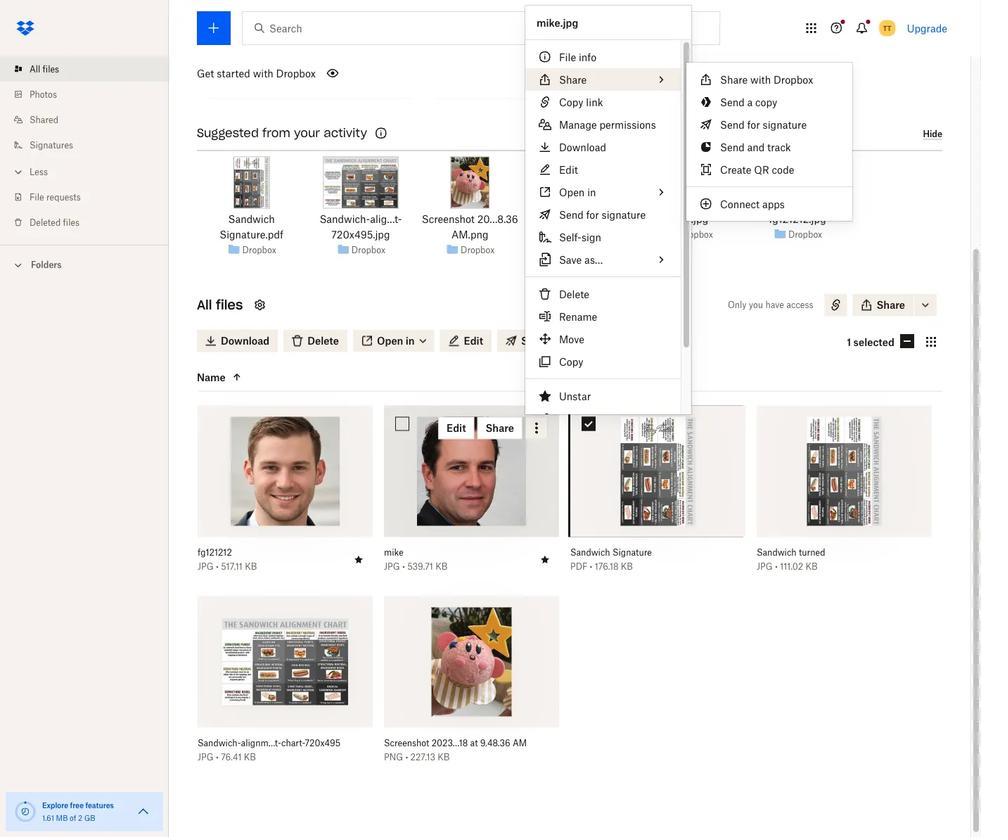 Task type: vqa. For each thing, say whether or not it's contained in the screenshot.
cell associated with second copy link Icon from the bottom
no



Task type: locate. For each thing, give the bounding box(es) containing it.
send for send and track menu item
[[720, 141, 745, 153]]

1 horizontal spatial send for signature
[[720, 119, 807, 131]]

1 vertical spatial copy
[[559, 356, 584, 368]]

folders
[[31, 260, 62, 270]]

2 horizontal spatial files
[[216, 297, 243, 313]]

1 vertical spatial screenshot
[[384, 738, 430, 749]]

you
[[749, 300, 764, 311]]

file for file requests
[[30, 192, 44, 202]]

save as… menu item
[[526, 248, 681, 271]]

self-sign
[[559, 231, 602, 243]]

sandwich up pdf
[[571, 548, 610, 558]]

delete menu item
[[526, 283, 681, 305]]

0 horizontal spatial for
[[586, 209, 599, 221]]

copy down move
[[559, 356, 584, 368]]

dropbox link down signature.pdf
[[242, 243, 276, 257]]

open in
[[559, 186, 596, 198]]

screenshot inside screenshot 20…8.36 am.png
[[422, 214, 475, 226]]

/mike.jpg image
[[663, 157, 715, 209]]

share menu item
[[526, 68, 681, 91]]

0 horizontal spatial all
[[30, 64, 40, 74]]

0 horizontal spatial share
[[559, 74, 587, 85]]

1 vertical spatial send for signature menu item
[[526, 203, 681, 226]]

dropbox down mike.jpg link
[[679, 229, 713, 240]]

0 vertical spatial send for signature
[[720, 119, 807, 131]]

sandwich signature.pdf
[[220, 214, 284, 241]]

copy for copy
[[559, 356, 584, 368]]

kb right 517.11
[[245, 562, 257, 572]]

access
[[787, 300, 814, 311]]

with
[[253, 67, 274, 79], [751, 74, 771, 85]]

send for signature up the self-sign "menu item"
[[559, 209, 646, 221]]

selected
[[854, 336, 895, 348]]

kb inside sandwich turned jpg • 111.02 kb
[[806, 562, 818, 572]]

1 horizontal spatial all files
[[197, 297, 243, 313]]

0 horizontal spatial sandwich-
[[198, 738, 241, 749]]

sandwich for sandwich turned jpg • 111.02 kb
[[757, 548, 797, 558]]

with right started
[[253, 67, 274, 79]]

1 horizontal spatial share
[[720, 74, 748, 85]]

dropbox image
[[11, 14, 39, 42]]

2 horizontal spatial share
[[877, 299, 906, 311]]

less
[[30, 166, 48, 177]]

dropbox down 'sandwich turned.jpg' link
[[570, 229, 604, 240]]

file, fg121212.jpg row
[[198, 406, 373, 582]]

1 selected
[[847, 336, 895, 348]]

sandwich up 111.02 at bottom right
[[757, 548, 797, 558]]

for up the send and track
[[748, 119, 760, 131]]

kb down mike button
[[436, 562, 448, 572]]

deleted
[[30, 217, 61, 228]]

kb down turned
[[806, 562, 818, 572]]

dropbox for mike.jpg
[[679, 229, 713, 240]]

signature for right send for signature menu item
[[763, 119, 807, 131]]

sandwich- up '76.41'
[[198, 738, 241, 749]]

0 vertical spatial copy
[[559, 96, 584, 108]]

with up copy at the top
[[751, 74, 771, 85]]

send a copy menu item
[[687, 91, 853, 113]]

share up selected
[[877, 299, 906, 311]]

files
[[43, 64, 59, 74], [63, 217, 80, 228], [216, 297, 243, 313]]

720x495
[[305, 738, 341, 749]]

sandwich- inside the sandwich-alig…t- 720x495.jpg
[[320, 214, 370, 226]]

copy
[[756, 96, 778, 108]]

get
[[197, 67, 214, 79]]

dropbox for sandwich signature.pdf
[[242, 245, 276, 255]]

dropbox link for sandwich turned.jpg
[[570, 228, 604, 242]]

files for deleted files link
[[63, 217, 80, 228]]

jpg down mike
[[384, 562, 400, 572]]

dropbox down 'fg121212.jpg'
[[789, 229, 823, 240]]

share down file info
[[559, 74, 587, 85]]

0 vertical spatial screenshot
[[422, 214, 475, 226]]

screenshot inside screenshot 2023…18 at 9.48.36 am png • 227.13 kb
[[384, 738, 430, 749]]

kb down alignm…t-
[[244, 752, 256, 763]]

sandwich- inside 'sandwich-alignm…t-chart-720x495 jpg • 76.41 kb'
[[198, 738, 241, 749]]

jpg left 111.02 at bottom right
[[757, 562, 773, 572]]

mike.jpg
[[537, 17, 579, 28], [669, 214, 709, 226]]

for down the in
[[586, 209, 599, 221]]

rename
[[559, 311, 598, 323]]

file requests
[[30, 192, 81, 202]]

free
[[70, 801, 84, 810]]

dropbox link down 'sandwich turned.jpg' link
[[570, 228, 604, 242]]

rename menu item
[[526, 305, 681, 328]]

1 vertical spatial all
[[197, 297, 212, 313]]

dropbox for screenshot 20…8.36 am.png
[[461, 245, 495, 255]]

list
[[0, 48, 169, 245]]

link
[[586, 96, 603, 108]]

share up send a copy
[[720, 74, 748, 85]]

0 vertical spatial signature
[[763, 119, 807, 131]]

qr
[[754, 164, 770, 176]]

manage permissions menu item
[[526, 113, 681, 136]]

screenshot 20…8.36 am.png
[[422, 214, 518, 241]]

sandwich for sandwich signature.pdf
[[228, 214, 275, 226]]

176.18
[[595, 562, 619, 572]]

signatures
[[30, 140, 73, 150]]

send for signature down copy at the top
[[720, 119, 807, 131]]

• right png in the bottom left of the page
[[406, 752, 408, 763]]

copy link menu item
[[526, 91, 681, 113]]

• inside fg121212 jpg • 517.11 kb
[[216, 562, 219, 572]]

track
[[768, 141, 791, 153]]

send for signature menu item
[[687, 113, 853, 136], [526, 203, 681, 226]]

sandwich- for alig…t-
[[320, 214, 370, 226]]

dropbox down signature.pdf
[[242, 245, 276, 255]]

pin
[[559, 413, 574, 425]]

sandwich up self- on the right top of page
[[531, 214, 577, 226]]

send for signature for the left send for signature menu item
[[559, 209, 646, 221]]

edit menu item
[[526, 158, 681, 181]]

1 vertical spatial files
[[63, 217, 80, 228]]

only
[[728, 300, 747, 311]]

only you have access
[[728, 300, 814, 311]]

for
[[748, 119, 760, 131], [586, 209, 599, 221]]

with inside menu item
[[751, 74, 771, 85]]

sandwich-alig…t- 720x495.jpg
[[320, 214, 402, 241]]

file, sandwich-alignment-chart-720x495.jpg row
[[198, 597, 373, 773]]

jpg down the fg121212
[[198, 562, 214, 572]]

1 horizontal spatial signature
[[763, 119, 807, 131]]

copy menu item
[[526, 350, 681, 373]]

sandwich signature pdf • 176.18 kb
[[571, 548, 652, 572]]

apps
[[763, 198, 785, 210]]

sandwich for sandwich turned.jpg
[[531, 214, 577, 226]]

2023…18
[[432, 738, 468, 749]]

file, mike.jpg row
[[384, 406, 559, 582]]

1
[[847, 336, 851, 348]]

0 vertical spatial send for signature menu item
[[687, 113, 853, 136]]

move menu item
[[526, 328, 681, 350]]

1 horizontal spatial with
[[751, 74, 771, 85]]

screenshot for screenshot 2023…18 at 9.48.36 am png • 227.13 kb
[[384, 738, 430, 749]]

kb down the signature
[[621, 562, 633, 572]]

1 vertical spatial sandwich-
[[198, 738, 241, 749]]

mike.jpg up file info
[[537, 17, 579, 28]]

kb down 2023…18
[[438, 752, 450, 763]]

copy left link
[[559, 96, 584, 108]]

sandwich inside sandwich turned jpg • 111.02 kb
[[757, 548, 797, 558]]

0 vertical spatial for
[[748, 119, 760, 131]]

copy
[[559, 96, 584, 108], [559, 356, 584, 368]]

from
[[262, 126, 290, 141]]

dropbox link
[[570, 228, 604, 242], [679, 228, 713, 242], [789, 228, 823, 242], [242, 243, 276, 257], [352, 243, 386, 257], [461, 243, 495, 257]]

screenshot
[[422, 214, 475, 226], [384, 738, 430, 749]]

sandwich-
[[320, 214, 370, 226], [198, 738, 241, 749]]

send up create
[[720, 141, 745, 153]]

dropbox link for screenshot 20…8.36 am.png
[[461, 243, 495, 257]]

all
[[30, 64, 40, 74], [197, 297, 212, 313]]

sandwich- up 720x495.jpg
[[320, 214, 370, 226]]

screenshot up png in the bottom left of the page
[[384, 738, 430, 749]]

0 vertical spatial all files
[[30, 64, 59, 74]]

sandwich inside sandwich signature.pdf
[[228, 214, 275, 226]]

send for the left send for signature menu item
[[559, 209, 584, 221]]

0 vertical spatial mike.jpg
[[537, 17, 579, 28]]

1 horizontal spatial mike.jpg
[[669, 214, 709, 226]]

signature
[[763, 119, 807, 131], [602, 209, 646, 221]]

dropbox link down mike.jpg link
[[679, 228, 713, 242]]

download menu item
[[526, 136, 681, 158]]

dropbox link for sandwich-alig…t- 720x495.jpg
[[352, 243, 386, 257]]

0 vertical spatial files
[[43, 64, 59, 74]]

1 horizontal spatial send for signature menu item
[[687, 113, 853, 136]]

• inside sandwich turned jpg • 111.02 kb
[[775, 562, 778, 572]]

dropbox for sandwich-alig…t- 720x495.jpg
[[352, 245, 386, 255]]

create
[[720, 164, 752, 176]]

jpg inside 'sandwich-alignm…t-chart-720x495 jpg • 76.41 kb'
[[198, 752, 214, 763]]

• left '76.41'
[[216, 752, 219, 763]]

jpg left '76.41'
[[198, 752, 214, 763]]

0 horizontal spatial files
[[43, 64, 59, 74]]

dropbox link down am.png
[[461, 243, 495, 257]]

files inside list item
[[43, 64, 59, 74]]

signature.pdf
[[220, 229, 284, 241]]

signature for the left send for signature menu item
[[602, 209, 646, 221]]

deleted files
[[30, 217, 80, 228]]

9.48.36
[[480, 738, 511, 749]]

signatures link
[[11, 132, 169, 158]]

0 vertical spatial file
[[559, 51, 576, 63]]

open
[[559, 186, 585, 198]]

dropbox link for fg121212.jpg
[[789, 228, 823, 242]]

edit
[[559, 164, 578, 176]]

dropbox down 720x495.jpg
[[352, 245, 386, 255]]

file inside menu item
[[559, 51, 576, 63]]

1 vertical spatial send for signature
[[559, 209, 646, 221]]

upgrade
[[907, 22, 948, 34]]

sandwich signature.pdf link
[[201, 212, 303, 243]]

0 vertical spatial all
[[30, 64, 40, 74]]

kb inside mike jpg • 539.71 kb
[[436, 562, 448, 572]]

all files
[[30, 64, 59, 74], [197, 297, 243, 313]]

0 horizontal spatial send for signature
[[559, 209, 646, 221]]

1 vertical spatial all files
[[197, 297, 243, 313]]

jpg inside fg121212 jpg • 517.11 kb
[[198, 562, 214, 572]]

all files list item
[[0, 56, 169, 82]]

• left 539.71
[[402, 562, 405, 572]]

0 horizontal spatial file
[[30, 192, 44, 202]]

share inside "menu item"
[[559, 74, 587, 85]]

quota usage element
[[14, 801, 37, 823]]

720x495.jpg
[[332, 229, 390, 241]]

1 vertical spatial signature
[[602, 209, 646, 221]]

shared link
[[11, 107, 169, 132]]

send left a
[[720, 96, 745, 108]]

all inside list item
[[30, 64, 40, 74]]

folders button
[[0, 254, 169, 275]]

sign
[[582, 231, 602, 243]]

sandwich
[[228, 214, 275, 226], [531, 214, 577, 226], [571, 548, 610, 558], [757, 548, 797, 558]]

1 copy from the top
[[559, 96, 584, 108]]

1 vertical spatial file
[[30, 192, 44, 202]]

copy for copy link
[[559, 96, 584, 108]]

fg121212.jpg link
[[769, 212, 827, 227]]

share with dropbox menu item
[[687, 68, 853, 91]]

file left info
[[559, 51, 576, 63]]

dropbox for fg121212.jpg
[[789, 229, 823, 240]]

• down the fg121212
[[216, 562, 219, 572]]

0 vertical spatial sandwich-
[[320, 214, 370, 226]]

0 horizontal spatial send for signature menu item
[[526, 203, 681, 226]]

2 vertical spatial files
[[216, 297, 243, 313]]

screenshot up am.png
[[422, 214, 475, 226]]

send down open at the top of the page
[[559, 209, 584, 221]]

1 horizontal spatial sandwich-
[[320, 214, 370, 226]]

signature up track
[[763, 119, 807, 131]]

sandwich- for alignm…t-
[[198, 738, 241, 749]]

dropbox down am.png
[[461, 245, 495, 255]]

send down send a copy
[[720, 119, 745, 131]]

share inside button
[[877, 299, 906, 311]]

sandwich inside sandwich signature pdf • 176.18 kb
[[571, 548, 610, 558]]

• right pdf
[[590, 562, 593, 572]]

permissions
[[600, 119, 656, 131]]

info
[[579, 51, 597, 63]]

1 horizontal spatial file
[[559, 51, 576, 63]]

sandwich up signature.pdf
[[228, 214, 275, 226]]

0 horizontal spatial mike.jpg
[[537, 17, 579, 28]]

0 horizontal spatial signature
[[602, 209, 646, 221]]

share button
[[853, 294, 914, 317]]

sandwich-alignm…t-chart-720x495 button
[[198, 738, 342, 749]]

file down less
[[30, 192, 44, 202]]

2 copy from the top
[[559, 356, 584, 368]]

0 horizontal spatial all files
[[30, 64, 59, 74]]

signature up the self-sign "menu item"
[[602, 209, 646, 221]]

dropbox up send a copy menu item
[[774, 74, 814, 85]]

1 horizontal spatial files
[[63, 217, 80, 228]]

76.41
[[221, 752, 242, 763]]

mike.jpg down '/mike.jpg' image
[[669, 214, 709, 226]]

dropbox link down 'fg121212.jpg'
[[789, 228, 823, 242]]

screenshot 2023…18 at 9.48.36 am png • 227.13 kb
[[384, 738, 527, 763]]

am.png
[[452, 229, 489, 241]]

file info menu item
[[526, 46, 681, 68]]

dropbox link down 720x495.jpg
[[352, 243, 386, 257]]

• left 111.02 at bottom right
[[775, 562, 778, 572]]



Task type: describe. For each thing, give the bounding box(es) containing it.
connect
[[720, 198, 760, 210]]

mb
[[56, 814, 68, 823]]

download
[[559, 141, 607, 153]]

suggested from your activity
[[197, 126, 367, 141]]

am
[[513, 738, 527, 749]]

explore free features 1.61 mb of 2 gb
[[42, 801, 114, 823]]

manage
[[559, 119, 597, 131]]

requests
[[46, 192, 81, 202]]

1 horizontal spatial for
[[748, 119, 760, 131]]

save as…
[[559, 254, 603, 266]]

of
[[70, 814, 76, 823]]

file info
[[559, 51, 597, 63]]

open in menu item
[[526, 181, 681, 203]]

as…
[[585, 254, 603, 266]]

files for all files link on the top of page
[[43, 64, 59, 74]]

/fg121212.jpg image
[[772, 157, 824, 209]]

png
[[384, 752, 403, 763]]

sandwich turned button
[[757, 547, 901, 559]]

sandwich signature button
[[571, 547, 715, 559]]

code
[[772, 164, 795, 176]]

1 vertical spatial for
[[586, 209, 599, 221]]

kb inside screenshot 2023…18 at 9.48.36 am png • 227.13 kb
[[438, 752, 450, 763]]

send for signature for right send for signature menu item
[[720, 119, 807, 131]]

sandwich for sandwich signature pdf • 176.18 kb
[[571, 548, 610, 558]]

111.02
[[780, 562, 804, 572]]

started
[[217, 67, 250, 79]]

mike.jpg link
[[669, 212, 709, 227]]

all files link
[[11, 56, 169, 82]]

get started with dropbox
[[197, 67, 316, 79]]

kb inside 'sandwich-alignm…t-chart-720x495 jpg • 76.41 kb'
[[244, 752, 256, 763]]

turned
[[799, 548, 826, 558]]

delete
[[559, 288, 590, 300]]

517.11
[[221, 562, 243, 572]]

send for right send for signature menu item
[[720, 119, 745, 131]]

/sandwich turned.jpg image
[[561, 157, 598, 209]]

and
[[748, 141, 765, 153]]

file, sandwich signature.pdf row
[[571, 406, 746, 582]]

2
[[78, 814, 82, 823]]

1 horizontal spatial all
[[197, 297, 212, 313]]

pin to dropbox
[[559, 413, 629, 425]]

move
[[559, 333, 585, 345]]

fg121212.jpg
[[769, 214, 827, 226]]

• inside 'sandwich-alignm…t-chart-720x495 jpg • 76.41 kb'
[[216, 752, 219, 763]]

chart-
[[281, 738, 305, 749]]

/sandwich alignment chart 720x495.jpg image
[[323, 157, 398, 209]]

file, sandwich turned.jpg row
[[757, 406, 932, 582]]

kb inside fg121212 jpg • 517.11 kb
[[245, 562, 257, 572]]

dropbox down unstar menu item
[[589, 413, 629, 425]]

explore
[[42, 801, 68, 810]]

file, screenshot 2023-08-18 at 9.48.36 am.png row
[[384, 597, 559, 773]]

pdf
[[571, 562, 588, 572]]

photos
[[30, 89, 57, 100]]

mike button
[[384, 547, 528, 559]]

unstar
[[559, 390, 591, 402]]

• inside sandwich signature pdf • 176.18 kb
[[590, 562, 593, 572]]

your
[[294, 126, 320, 141]]

upgrade link
[[907, 22, 948, 34]]

name
[[197, 372, 226, 383]]

mike
[[384, 548, 404, 558]]

shared
[[30, 114, 58, 125]]

0 horizontal spatial with
[[253, 67, 274, 79]]

create qr code menu item
[[687, 158, 853, 181]]

save
[[559, 254, 582, 266]]

in
[[588, 186, 596, 198]]

photos link
[[11, 82, 169, 107]]

screenshot 20…8.36 am.png link
[[419, 212, 521, 243]]

alignm…t-
[[241, 738, 281, 749]]

fg121212 button
[[198, 547, 342, 559]]

jpg inside mike jpg • 539.71 kb
[[384, 562, 400, 572]]

fg121212 jpg • 517.11 kb
[[198, 548, 257, 572]]

have
[[766, 300, 784, 311]]

share inside menu item
[[720, 74, 748, 85]]

share with dropbox
[[720, 74, 814, 85]]

jpg inside sandwich turned jpg • 111.02 kb
[[757, 562, 773, 572]]

connect apps menu item
[[687, 193, 853, 215]]

self-sign menu item
[[526, 226, 681, 248]]

screenshot for screenshot 20…8.36 am.png
[[422, 214, 475, 226]]

• inside mike jpg • 539.71 kb
[[402, 562, 405, 572]]

less image
[[11, 165, 25, 179]]

send a copy
[[720, 96, 778, 108]]

create qr code
[[720, 164, 795, 176]]

manage permissions
[[559, 119, 656, 131]]

dropbox up your
[[276, 67, 316, 79]]

name button
[[197, 369, 315, 386]]

sandwich turned.jpg link
[[531, 212, 628, 227]]

dropbox link for mike.jpg
[[679, 228, 713, 242]]

connect apps
[[720, 198, 785, 210]]

signature
[[613, 548, 652, 558]]

suggested
[[197, 126, 259, 141]]

send and track
[[720, 141, 791, 153]]

self-
[[559, 231, 582, 243]]

alig…t-
[[370, 214, 402, 226]]

screenshot 2023…18 at 9.48.36 am button
[[384, 738, 528, 749]]

features
[[85, 801, 114, 810]]

file requests link
[[11, 184, 169, 210]]

sandwich turned.jpg
[[531, 214, 628, 226]]

227.13
[[411, 752, 436, 763]]

fg121212
[[198, 548, 232, 558]]

gb
[[84, 814, 95, 823]]

unstar menu item
[[526, 385, 681, 407]]

kb inside sandwich signature pdf • 176.18 kb
[[621, 562, 633, 572]]

mike jpg • 539.71 kb
[[384, 548, 448, 572]]

1 vertical spatial mike.jpg
[[669, 214, 709, 226]]

turned.jpg
[[580, 214, 628, 226]]

dropbox link for sandwich signature.pdf
[[242, 243, 276, 257]]

• inside screenshot 2023…18 at 9.48.36 am png • 227.13 kb
[[406, 752, 408, 763]]

sandwich-alignm…t-chart-720x495 jpg • 76.41 kb
[[198, 738, 341, 763]]

list containing all files
[[0, 48, 169, 245]]

/sandwich signature.pdf image
[[234, 157, 270, 209]]

sandwich turned jpg • 111.02 kb
[[757, 548, 826, 572]]

file for file info
[[559, 51, 576, 63]]

pin to dropbox menu item
[[526, 407, 681, 430]]

all files inside list item
[[30, 64, 59, 74]]

a
[[748, 96, 753, 108]]

1.61
[[42, 814, 54, 823]]

activity
[[324, 126, 367, 141]]

send for send a copy menu item
[[720, 96, 745, 108]]

/screenshot 2023-08-18 at 9.48.36 am.png image
[[451, 157, 490, 209]]

to
[[577, 413, 586, 425]]

send and track menu item
[[687, 136, 853, 158]]

dropbox for sandwich turned.jpg
[[570, 229, 604, 240]]

20…8.36
[[478, 214, 518, 226]]



